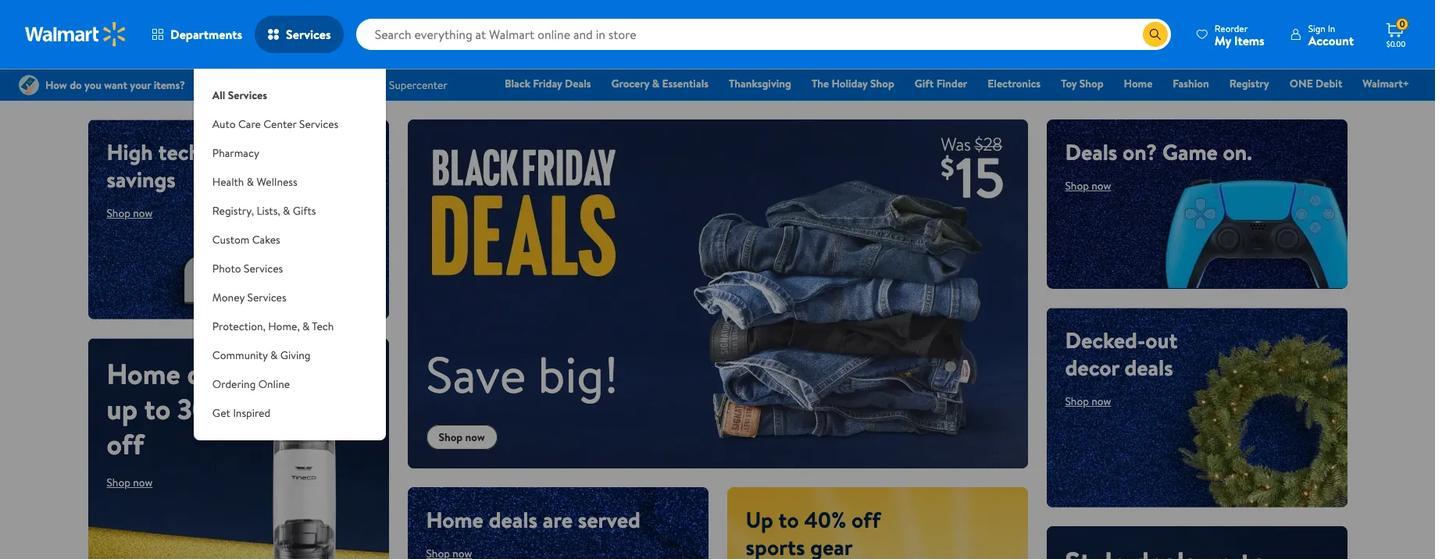 Task type: describe. For each thing, give the bounding box(es) containing it.
debit
[[1316, 76, 1342, 91]]

shop for deals on? game on.
[[1065, 178, 1089, 194]]

shop now link for save big!
[[426, 425, 497, 450]]

sign in account
[[1308, 21, 1354, 49]]

get inspired button
[[194, 399, 386, 428]]

cakes
[[252, 232, 280, 248]]

registry,
[[212, 203, 254, 219]]

home for home
[[1124, 76, 1152, 91]]

on?
[[1123, 137, 1157, 167]]

protection,
[[212, 319, 266, 334]]

all
[[212, 87, 225, 103]]

home deals are served
[[426, 504, 640, 535]]

shop now for high tech gifts, huge savings
[[107, 205, 153, 221]]

gifts,
[[206, 137, 256, 167]]

services button
[[255, 16, 343, 53]]

one
[[1290, 76, 1313, 91]]

gifts
[[293, 203, 316, 219]]

photo services button
[[194, 255, 386, 284]]

services for all services
[[228, 87, 267, 103]]

care
[[238, 116, 261, 132]]

ordering online button
[[194, 370, 386, 399]]

are
[[543, 504, 573, 535]]

to inside home deals up to 30% off
[[144, 390, 171, 429]]

high tech gifts, huge savings
[[107, 137, 308, 195]]

pharmacy
[[212, 145, 259, 161]]

black friday deals link
[[498, 75, 598, 92]]

shop now link for high tech gifts, huge savings
[[107, 205, 153, 221]]

the
[[812, 76, 829, 91]]

services for photo services
[[244, 261, 283, 277]]

ordering
[[212, 377, 256, 392]]

up
[[107, 390, 138, 429]]

protection, home, & tech
[[212, 319, 334, 334]]

center
[[263, 116, 297, 132]]

tech
[[312, 319, 334, 334]]

tech
[[158, 137, 201, 167]]

high
[[107, 137, 153, 167]]

grocery & essentials link
[[604, 75, 716, 92]]

one debit
[[1290, 76, 1342, 91]]

registry link
[[1222, 75, 1276, 92]]

gift
[[915, 76, 934, 91]]

shop for decked-out decor deals
[[1065, 393, 1089, 409]]

community & giving
[[212, 348, 310, 363]]

get inspired
[[212, 405, 270, 421]]

giving
[[280, 348, 310, 363]]

registry
[[1229, 76, 1269, 91]]

up
[[746, 504, 773, 535]]

big!
[[538, 340, 619, 409]]

shop for save big!
[[439, 429, 463, 445]]

health & wellness button
[[194, 168, 386, 197]]

deals for home deals are served
[[489, 504, 537, 535]]

all services link
[[194, 69, 386, 110]]

sports
[[746, 532, 805, 559]]

items
[[1234, 32, 1265, 49]]

in
[[1328, 21, 1335, 35]]

custom cakes button
[[194, 226, 386, 255]]

money services
[[212, 290, 286, 305]]

now for save big!
[[465, 429, 485, 445]]

black
[[505, 76, 530, 91]]

community
[[212, 348, 268, 363]]

auto
[[212, 116, 236, 132]]

& left gifts on the top left of page
[[283, 203, 290, 219]]

one debit link
[[1282, 75, 1349, 92]]

save big!
[[426, 340, 619, 409]]

grocery
[[611, 76, 649, 91]]

photo services
[[212, 261, 283, 277]]

departments button
[[139, 16, 255, 53]]

shop for high tech gifts, huge savings
[[107, 205, 130, 221]]

savings
[[107, 164, 176, 195]]

now for high tech gifts, huge savings
[[133, 205, 153, 221]]

wellness
[[257, 174, 297, 190]]

the holiday shop link
[[805, 75, 901, 92]]

services inside popup button
[[286, 26, 331, 43]]

now for decked-out decor deals
[[1092, 393, 1111, 409]]

community & giving button
[[194, 341, 386, 370]]

photo
[[212, 261, 241, 277]]

gift finder
[[915, 76, 967, 91]]

sign
[[1308, 21, 1326, 35]]

shop now for decked-out decor deals
[[1065, 393, 1111, 409]]

0 vertical spatial deals
[[565, 76, 591, 91]]

custom cakes
[[212, 232, 280, 248]]

fashion
[[1173, 76, 1209, 91]]

auto care center services button
[[194, 110, 386, 139]]

registry, lists, & gifts button
[[194, 197, 386, 226]]

& left the tech
[[302, 319, 310, 334]]

get
[[212, 405, 230, 421]]

deals on? game on.
[[1065, 137, 1252, 167]]

shop now for save big!
[[439, 429, 485, 445]]

online
[[258, 377, 290, 392]]

electronics link
[[981, 75, 1048, 92]]

40%
[[804, 504, 846, 535]]

my
[[1215, 32, 1231, 49]]

off inside up to 40% off sports gear
[[852, 504, 881, 535]]



Task type: locate. For each thing, give the bounding box(es) containing it.
& right grocery
[[652, 76, 659, 91]]

grocery & essentials
[[611, 76, 709, 91]]

1 horizontal spatial deals
[[1065, 137, 1117, 167]]

services up all services "link"
[[286, 26, 331, 43]]

black friday deals
[[505, 76, 591, 91]]

toy shop
[[1061, 76, 1103, 91]]

now down the deals on? game on.
[[1092, 178, 1111, 194]]

pharmacy button
[[194, 139, 386, 168]]

1 vertical spatial deals
[[1065, 137, 1117, 167]]

0 vertical spatial home
[[1124, 76, 1152, 91]]

holiday
[[832, 76, 868, 91]]

finder
[[936, 76, 967, 91]]

money services button
[[194, 284, 386, 312]]

deals
[[1124, 352, 1173, 382], [187, 355, 250, 394], [489, 504, 537, 535]]

decked-
[[1065, 325, 1145, 355]]

home inside home deals up to 30% off
[[107, 355, 180, 394]]

auto care center services
[[212, 116, 338, 132]]

shop now for home deals up to 30% off
[[107, 475, 153, 491]]

0 horizontal spatial off
[[107, 425, 144, 464]]

0 vertical spatial off
[[107, 425, 144, 464]]

& left giving
[[270, 348, 278, 363]]

deals
[[565, 76, 591, 91], [1065, 137, 1117, 167]]

& inside dropdown button
[[270, 348, 278, 363]]

lists,
[[257, 203, 280, 219]]

1 vertical spatial home
[[107, 355, 180, 394]]

2 horizontal spatial home
[[1124, 76, 1152, 91]]

Search search field
[[356, 19, 1171, 50]]

home,
[[268, 319, 300, 334]]

1 horizontal spatial deals
[[489, 504, 537, 535]]

departments
[[170, 26, 242, 43]]

now down save
[[465, 429, 485, 445]]

shop now inside shop now link
[[439, 429, 485, 445]]

services
[[286, 26, 331, 43], [228, 87, 267, 103], [299, 116, 338, 132], [244, 261, 283, 277], [247, 290, 286, 305]]

2 vertical spatial home
[[426, 504, 483, 535]]

shop now link for home deals up to 30% off
[[107, 475, 153, 491]]

gift finder link
[[908, 75, 974, 92]]

& inside "dropdown button"
[[247, 174, 254, 190]]

services inside dropdown button
[[299, 116, 338, 132]]

out
[[1145, 325, 1178, 355]]

Walmart Site-Wide search field
[[356, 19, 1171, 50]]

money
[[212, 290, 245, 305]]

deals right friday
[[565, 76, 591, 91]]

inspired
[[233, 405, 270, 421]]

walmart image
[[25, 22, 127, 47]]

protection, home, & tech button
[[194, 312, 386, 341]]

services inside "link"
[[228, 87, 267, 103]]

home
[[1124, 76, 1152, 91], [107, 355, 180, 394], [426, 504, 483, 535]]

1 vertical spatial off
[[852, 504, 881, 535]]

reorder
[[1215, 21, 1248, 35]]

2 horizontal spatial deals
[[1124, 352, 1173, 382]]

& for giving
[[270, 348, 278, 363]]

shop now
[[1065, 178, 1111, 194], [107, 205, 153, 221], [1065, 393, 1111, 409], [439, 429, 485, 445], [107, 475, 153, 491]]

deals for home deals up to 30% off
[[187, 355, 250, 394]]

now down the savings on the top left of the page
[[133, 205, 153, 221]]

reorder my items
[[1215, 21, 1265, 49]]

health & wellness
[[212, 174, 297, 190]]

home link
[[1117, 75, 1160, 92]]

thanksgiving link
[[722, 75, 798, 92]]

0 horizontal spatial to
[[144, 390, 171, 429]]

fashion link
[[1166, 75, 1216, 92]]

services right "all"
[[228, 87, 267, 103]]

$0.00
[[1386, 38, 1406, 49]]

now for deals on? game on.
[[1092, 178, 1111, 194]]

1 horizontal spatial off
[[852, 504, 881, 535]]

essentials
[[662, 76, 709, 91]]

home for home deals up to 30% off
[[107, 355, 180, 394]]

now for home deals up to 30% off
[[133, 475, 153, 491]]

off inside home deals up to 30% off
[[107, 425, 144, 464]]

now down decor
[[1092, 393, 1111, 409]]

to
[[144, 390, 171, 429], [778, 504, 799, 535]]

0 horizontal spatial deals
[[187, 355, 250, 394]]

game
[[1162, 137, 1218, 167]]

now down up
[[133, 475, 153, 491]]

& right health at top left
[[247, 174, 254, 190]]

to inside up to 40% off sports gear
[[778, 504, 799, 535]]

up to 40% off sports gear
[[746, 504, 881, 559]]

0 vertical spatial to
[[144, 390, 171, 429]]

&
[[652, 76, 659, 91], [247, 174, 254, 190], [283, 203, 290, 219], [302, 319, 310, 334], [270, 348, 278, 363]]

all services
[[212, 87, 267, 103]]

services right center
[[299, 116, 338, 132]]

0 horizontal spatial home
[[107, 355, 180, 394]]

shop now link
[[1065, 178, 1111, 194], [107, 205, 153, 221], [1065, 393, 1111, 409], [426, 425, 497, 450], [107, 475, 153, 491]]

deals left on?
[[1065, 137, 1117, 167]]

deals up get
[[187, 355, 250, 394]]

0 horizontal spatial deals
[[565, 76, 591, 91]]

huge
[[261, 137, 308, 167]]

30%
[[177, 390, 229, 429]]

0
[[1399, 17, 1405, 31]]

now
[[1092, 178, 1111, 194], [133, 205, 153, 221], [1092, 393, 1111, 409], [465, 429, 485, 445], [133, 475, 153, 491]]

services for money services
[[247, 290, 286, 305]]

on.
[[1223, 137, 1252, 167]]

walmart+ link
[[1356, 75, 1416, 92]]

shop
[[870, 76, 894, 91], [1079, 76, 1103, 91], [1065, 178, 1089, 194], [107, 205, 130, 221], [1065, 393, 1089, 409], [439, 429, 463, 445], [107, 475, 130, 491]]

1 horizontal spatial home
[[426, 504, 483, 535]]

off
[[107, 425, 144, 464], [852, 504, 881, 535]]

1 horizontal spatial to
[[778, 504, 799, 535]]

deals left are
[[489, 504, 537, 535]]

1 vertical spatial to
[[778, 504, 799, 535]]

walmart+
[[1363, 76, 1409, 91]]

deals inside home deals up to 30% off
[[187, 355, 250, 394]]

0 $0.00
[[1386, 17, 1406, 49]]

electronics
[[988, 76, 1041, 91]]

services down cakes
[[244, 261, 283, 277]]

deals right decor
[[1124, 352, 1173, 382]]

thanksgiving
[[729, 76, 791, 91]]

services up protection, home, & tech
[[247, 290, 286, 305]]

shop for home deals up to 30% off
[[107, 475, 130, 491]]

shop now link for decked-out decor deals
[[1065, 393, 1111, 409]]

shop now link for deals on? game on.
[[1065, 178, 1111, 194]]

shop now for deals on? game on.
[[1065, 178, 1111, 194]]

health
[[212, 174, 244, 190]]

toy
[[1061, 76, 1077, 91]]

& for wellness
[[247, 174, 254, 190]]

decked-out decor deals
[[1065, 325, 1178, 382]]

& for essentials
[[652, 76, 659, 91]]

decor
[[1065, 352, 1119, 382]]

registry, lists, & gifts
[[212, 203, 316, 219]]

served
[[578, 504, 640, 535]]

the holiday shop
[[812, 76, 894, 91]]

home deals up to 30% off
[[107, 355, 250, 464]]

search icon image
[[1149, 28, 1161, 41]]

save
[[426, 340, 526, 409]]

home for home deals are served
[[426, 504, 483, 535]]

deals inside 'decked-out decor deals'
[[1124, 352, 1173, 382]]

account
[[1308, 32, 1354, 49]]



Task type: vqa. For each thing, say whether or not it's contained in the screenshot.
rightmost to
yes



